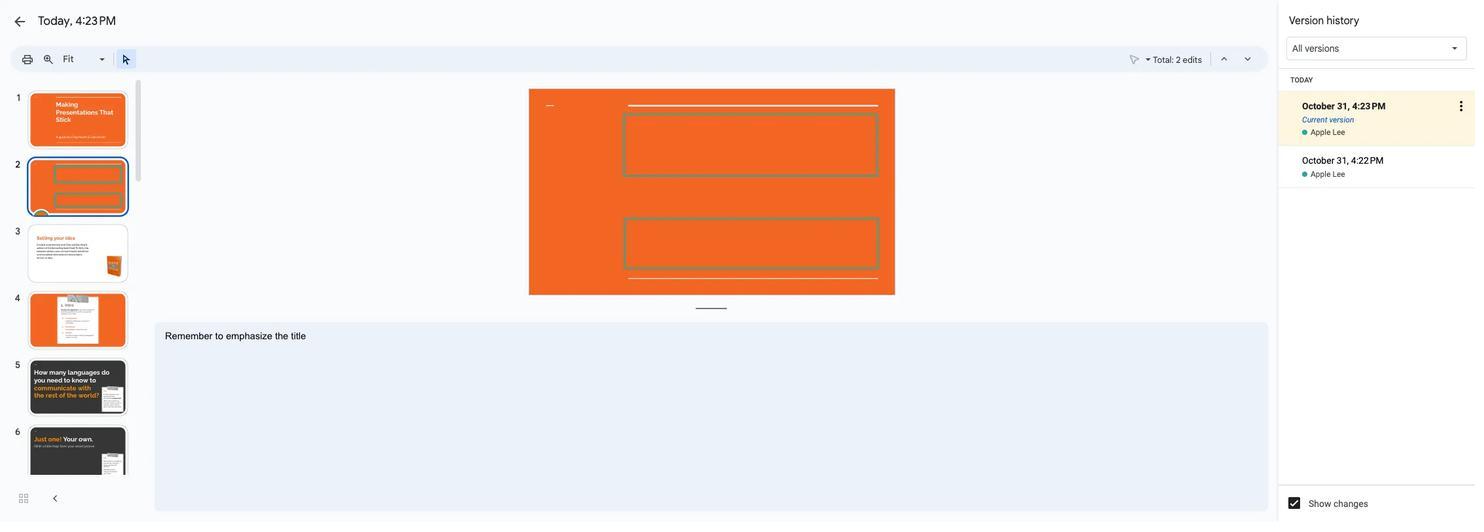 Task type: locate. For each thing, give the bounding box(es) containing it.
today heading
[[1279, 69, 1475, 92]]

row group containing current version
[[1279, 69, 1475, 188]]

1 vertical spatial apple lee
[[1311, 170, 1345, 179]]

Show changes checkbox
[[1289, 497, 1300, 509]]

2 apple from the top
[[1311, 170, 1331, 179]]

1 vertical spatial apple
[[1311, 170, 1331, 179]]

total:
[[1153, 54, 1174, 66]]

2 apple lee from the top
[[1311, 170, 1345, 179]]

2 lee from the top
[[1333, 170, 1345, 179]]

apple lee
[[1311, 128, 1345, 137], [1311, 170, 1345, 179]]

0 vertical spatial apple lee
[[1311, 128, 1345, 137]]

show
[[1309, 499, 1332, 509]]

versions
[[1305, 43, 1339, 54]]

1 apple lee from the top
[[1311, 128, 1345, 137]]

0 vertical spatial apple
[[1311, 128, 1331, 137]]

Zoom text field
[[61, 50, 98, 68]]

show changes
[[1309, 499, 1368, 509]]

apple
[[1311, 128, 1331, 137], [1311, 170, 1331, 179]]

navigation
[[0, 77, 144, 522]]

all versions option
[[1293, 42, 1339, 55]]

menu bar banner
[[0, 0, 1475, 78]]

lee
[[1333, 128, 1345, 137], [1333, 170, 1345, 179]]

main toolbar
[[16, 49, 137, 69]]

row group
[[1279, 69, 1475, 188]]

0 vertical spatial lee
[[1333, 128, 1345, 137]]

1 vertical spatial lee
[[1333, 170, 1345, 179]]

cell
[[1279, 146, 1475, 169]]

mode and view toolbar
[[1124, 46, 1260, 72]]

4:23 pm
[[75, 14, 116, 28]]

today, 4:23 pm application
[[0, 0, 1475, 522]]

1 lee from the top
[[1333, 128, 1345, 137]]



Task type: describe. For each thing, give the bounding box(es) containing it.
edits
[[1183, 54, 1202, 66]]

total: 2 edits
[[1153, 54, 1202, 66]]

current
[[1302, 115, 1328, 124]]

version
[[1330, 115, 1354, 124]]

2
[[1176, 54, 1181, 66]]

total: 2 edits heading
[[1153, 52, 1202, 68]]

more actions image
[[1454, 83, 1469, 130]]

today
[[1291, 76, 1313, 84]]

cell inside today, 4:23 pm application
[[1279, 146, 1475, 169]]

version history
[[1289, 14, 1360, 28]]

all versions
[[1293, 43, 1339, 54]]

Zoom field
[[59, 50, 111, 69]]

history
[[1327, 14, 1360, 28]]

version history section
[[1279, 0, 1475, 522]]

navigation inside today, 4:23 pm application
[[0, 77, 144, 522]]

Name this version text field
[[1300, 98, 1452, 115]]

1 apple from the top
[[1311, 128, 1331, 137]]

changes
[[1334, 499, 1368, 509]]

current version
[[1302, 115, 1354, 124]]

today, 4:23 pm
[[38, 14, 116, 28]]

current version cell
[[1279, 83, 1475, 130]]

version
[[1289, 14, 1324, 28]]

row group inside today, 4:23 pm application
[[1279, 69, 1475, 188]]

all
[[1293, 43, 1303, 54]]

today,
[[38, 14, 73, 28]]



Task type: vqa. For each thing, say whether or not it's contained in the screenshot.
insert
no



